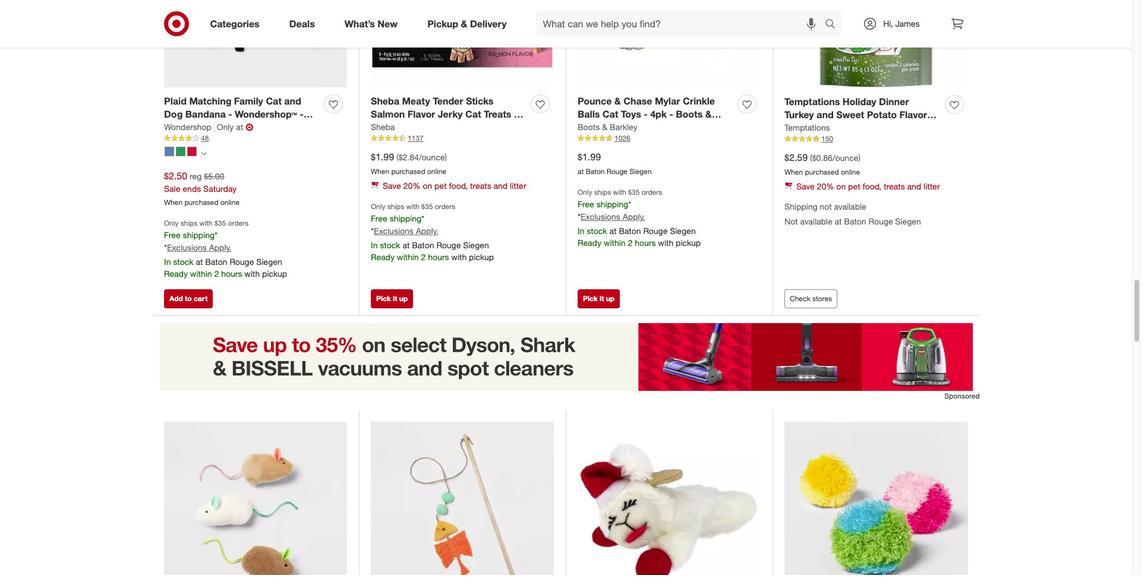 Task type: describe. For each thing, give the bounding box(es) containing it.
jerky
[[438, 108, 463, 120]]

pickup for pounce & chase mylar crinkle balls cat toys - 4pk - boots & barkley™
[[676, 238, 701, 248]]

save 20% on pet food, treats and litter for treats
[[797, 181, 940, 192]]

4pk
[[651, 108, 667, 120]]

saturday
[[203, 184, 237, 194]]

hours for -
[[635, 238, 656, 248]]

sheba meaty tender sticks salmon flavor jerky cat treats - 0.7oz/5ct
[[371, 95, 518, 134]]

chase
[[624, 95, 653, 107]]

temptations holiday dinner turkey and sweet potato flavor holiday cat treats - 3oz link
[[785, 95, 941, 135]]

pick for sheba meaty tender sticks salmon flavor jerky cat treats - 0.7oz/5ct
[[376, 294, 391, 303]]

free for pounce & chase mylar crinkle balls cat toys - 4pk - boots & barkley™
[[578, 199, 594, 209]]

pickup & delivery link
[[418, 11, 522, 37]]

$35 for 0.7oz/5ct
[[422, 202, 433, 211]]

temptations link
[[785, 122, 830, 134]]

ships for pounce & chase mylar crinkle balls cat toys - 4pk - boots & barkley™
[[594, 188, 611, 197]]

advertisement region
[[153, 323, 980, 391]]

not
[[820, 202, 832, 212]]

when inside $2.50 reg $5.00 sale ends saturday when purchased online
[[164, 198, 183, 207]]

mylar
[[655, 95, 681, 107]]

baton for pounce & chase mylar crinkle balls cat toys - 4pk - boots & barkley™
[[619, 226, 641, 236]]

$1.99 at baton rouge siegen
[[578, 151, 652, 176]]

potato
[[867, 109, 897, 121]]

( for $2.59
[[810, 153, 813, 163]]

orders for one
[[228, 219, 249, 228]]

exclusions apply. button for plaid matching family cat and dog bandana - wondershop™ - one size fits most
[[167, 242, 231, 254]]

cat inside temptations holiday dinner turkey and sweet potato flavor holiday cat treats - 3oz
[[821, 123, 837, 135]]

wondershop link
[[164, 121, 215, 133]]

wondershop only at ¬
[[164, 121, 253, 133]]

treats for sheba meaty tender sticks salmon flavor jerky cat treats - 0.7oz/5ct
[[470, 181, 492, 191]]

- right wondershop™
[[300, 108, 304, 120]]

150 link
[[785, 134, 969, 144]]

add to cart button
[[164, 289, 213, 308]]

shipping
[[785, 202, 818, 212]]

up for sheba meaty tender sticks salmon flavor jerky cat treats - 0.7oz/5ct
[[399, 294, 408, 303]]

to
[[185, 294, 192, 303]]

litter for sheba meaty tender sticks salmon flavor jerky cat treats - 0.7oz/5ct
[[510, 181, 527, 191]]

plaid matching family cat and dog bandana - wondershop™ - one size fits most
[[164, 95, 304, 134]]

20% for $2.59
[[817, 181, 834, 192]]

check stores button
[[785, 289, 838, 308]]

pounce & chase mylar crinkle balls cat toys - 4pk - boots & barkley™
[[578, 95, 715, 134]]

meaty
[[402, 95, 430, 107]]

shipping not available not available at baton rouge siegen
[[785, 202, 922, 226]]

dinner
[[879, 95, 909, 107]]

toys
[[621, 108, 641, 120]]

$1.99 for (
[[371, 151, 394, 163]]

when for $1.99
[[371, 167, 390, 176]]

sheba for sheba
[[371, 122, 395, 132]]

not
[[785, 216, 798, 226]]

delivery
[[470, 18, 507, 29]]

pickup for sheba meaty tender sticks salmon flavor jerky cat treats - 0.7oz/5ct
[[469, 252, 494, 262]]

- inside sheba meaty tender sticks salmon flavor jerky cat treats - 0.7oz/5ct
[[514, 108, 518, 120]]

most
[[226, 122, 249, 134]]

categories
[[210, 18, 260, 29]]

salmon
[[371, 108, 405, 120]]

food, for treats
[[863, 181, 882, 192]]

check stores
[[790, 294, 832, 303]]

1026
[[615, 134, 631, 143]]

& down crinkle
[[706, 108, 712, 120]]

boots & barkley link
[[578, 121, 638, 133]]

wondershop
[[164, 122, 212, 132]]

only ships with $35 orders free shipping * * exclusions apply. in stock at  baton rouge siegen ready within 2 hours with pickup for -
[[578, 188, 701, 248]]

apply. for -
[[623, 212, 645, 222]]

pounce
[[578, 95, 612, 107]]

0 horizontal spatial boots
[[578, 122, 600, 132]]

in for most
[[164, 257, 171, 267]]

purchased for $1.99
[[392, 167, 425, 176]]

plaid matching family cat and dog bandana - wondershop™ - one size fits most link
[[164, 94, 319, 134]]

orders for -
[[642, 188, 663, 197]]

litter for temptations holiday dinner turkey and sweet potato flavor holiday cat treats - 3oz
[[924, 181, 940, 192]]

stock for sheba meaty tender sticks salmon flavor jerky cat treats - 0.7oz/5ct
[[380, 240, 400, 250]]

sticks
[[466, 95, 494, 107]]

new
[[378, 18, 398, 29]]

one
[[164, 122, 183, 134]]

temptations for temptations
[[785, 123, 830, 133]]

cat inside sheba meaty tender sticks salmon flavor jerky cat treats - 0.7oz/5ct
[[466, 108, 481, 120]]

flavor inside sheba meaty tender sticks salmon flavor jerky cat treats - 0.7oz/5ct
[[408, 108, 435, 120]]

save 20% on pet food, treats and litter for 0.7oz/5ct
[[383, 181, 527, 191]]

only for pounce & chase mylar crinkle balls cat toys - 4pk - boots & barkley™
[[578, 188, 592, 197]]

) for 0.7oz/5ct
[[445, 152, 447, 163]]

¬
[[246, 121, 253, 133]]

$2.59 ( $0.86 /ounce ) when purchased online
[[785, 152, 861, 177]]

size
[[185, 122, 204, 134]]

hi,
[[884, 18, 893, 29]]

48
[[201, 134, 209, 143]]

pickup
[[428, 18, 458, 29]]

2 for one
[[214, 269, 219, 279]]

48 link
[[164, 133, 347, 144]]

baton inside shipping not available not available at baton rouge siegen
[[845, 216, 867, 226]]

online for 0.7oz/5ct
[[427, 167, 447, 176]]

pet for $1.99
[[435, 181, 447, 191]]

rouge inside $1.99 at baton rouge siegen
[[607, 167, 628, 176]]

0 horizontal spatial holiday
[[785, 123, 819, 135]]

reg
[[190, 171, 202, 182]]

pickup & delivery
[[428, 18, 507, 29]]

What can we help you find? suggestions appear below search field
[[536, 11, 828, 37]]

apply. for one
[[209, 243, 231, 253]]

$0.86
[[813, 153, 833, 163]]

- up most
[[228, 108, 232, 120]]

1 horizontal spatial in
[[371, 240, 378, 250]]

boots & barkley
[[578, 122, 638, 132]]

deals link
[[279, 11, 330, 37]]

only ships with $35 orders free shipping * * exclusions apply. in stock at  baton rouge siegen ready within 2 hours with pickup for one
[[164, 219, 287, 279]]

categories link
[[200, 11, 275, 37]]

0.7oz/5ct
[[371, 122, 412, 134]]

1 horizontal spatial ready
[[371, 252, 395, 262]]

on for $2.59
[[837, 181, 846, 192]]

sale
[[164, 184, 180, 194]]

pet for $2.59
[[849, 181, 861, 192]]

check
[[790, 294, 811, 303]]

at inside wondershop only at ¬
[[236, 122, 243, 132]]

$5.00
[[204, 171, 224, 182]]

ends
[[183, 184, 201, 194]]

stock for pounce & chase mylar crinkle balls cat toys - 4pk - boots & barkley™
[[587, 226, 607, 236]]

exclusions for sheba meaty tender sticks salmon flavor jerky cat treats - 0.7oz/5ct
[[374, 226, 414, 236]]

boots inside pounce & chase mylar crinkle balls cat toys - 4pk - boots & barkley™
[[676, 108, 703, 120]]

150
[[822, 135, 834, 143]]

exclusions for plaid matching family cat and dog bandana - wondershop™ - one size fits most
[[167, 243, 207, 253]]

it for sheba meaty tender sticks salmon flavor jerky cat treats - 0.7oz/5ct
[[393, 294, 397, 303]]

flavor inside temptations holiday dinner turkey and sweet potato flavor holiday cat treats - 3oz
[[900, 109, 928, 121]]

$35 for one
[[215, 219, 226, 228]]

matching
[[189, 95, 232, 107]]

$2.50 reg $5.00 sale ends saturday when purchased online
[[164, 170, 240, 207]]

it for pounce & chase mylar crinkle balls cat toys - 4pk - boots & barkley™
[[600, 294, 604, 303]]

$1.99 for at
[[578, 151, 601, 163]]

0 vertical spatial available
[[835, 202, 867, 212]]

siegen for pounce & chase mylar crinkle balls cat toys - 4pk - boots & barkley™
[[670, 226, 696, 236]]

shipping for sheba meaty tender sticks salmon flavor jerky cat treats - 0.7oz/5ct
[[390, 214, 422, 224]]

pickup for plaid matching family cat and dog bandana - wondershop™ - one size fits most
[[262, 269, 287, 279]]

what's
[[345, 18, 375, 29]]

search
[[820, 19, 849, 31]]

family
[[234, 95, 263, 107]]

add to cart
[[169, 294, 208, 303]]

barkley
[[610, 122, 638, 132]]

20% for $1.99
[[403, 181, 421, 191]]

apply. for 0.7oz/5ct
[[416, 226, 438, 236]]

bandana
[[185, 108, 226, 120]]

- inside temptations holiday dinner turkey and sweet potato flavor holiday cat treats - 3oz
[[870, 123, 874, 135]]

tender
[[433, 95, 463, 107]]

$2.84
[[399, 152, 419, 163]]

- right 4pk
[[670, 108, 674, 120]]

on for $1.99
[[423, 181, 432, 191]]

at inside $1.99 at baton rouge siegen
[[578, 167, 584, 176]]

within for plaid matching family cat and dog bandana - wondershop™ - one size fits most
[[190, 269, 212, 279]]

2 for -
[[628, 238, 633, 248]]

sheba meaty tender sticks salmon flavor jerky cat treats - 0.7oz/5ct link
[[371, 94, 526, 134]]

wondershop™
[[235, 108, 297, 120]]

& for barkley
[[602, 122, 608, 132]]

cat inside pounce & chase mylar crinkle balls cat toys - 4pk - boots & barkley™
[[603, 108, 619, 120]]

sponsored
[[945, 392, 980, 400]]



Task type: locate. For each thing, give the bounding box(es) containing it.
exclusions apply. button for sheba meaty tender sticks salmon flavor jerky cat treats - 0.7oz/5ct
[[374, 225, 438, 237]]

2 horizontal spatial in
[[578, 226, 585, 236]]

) inside $2.59 ( $0.86 /ounce ) when purchased online
[[859, 153, 861, 163]]

1 pick it up from the left
[[376, 294, 408, 303]]

1 vertical spatial ready
[[371, 252, 395, 262]]

0 horizontal spatial 2
[[214, 269, 219, 279]]

1 vertical spatial available
[[801, 216, 833, 226]]

shipping for plaid matching family cat and dog bandana - wondershop™ - one size fits most
[[183, 230, 215, 240]]

stock for plaid matching family cat and dog bandana - wondershop™ - one size fits most
[[173, 257, 194, 267]]

0 horizontal spatial save
[[383, 181, 401, 191]]

sheba
[[371, 95, 400, 107], [371, 122, 395, 132]]

litter
[[510, 181, 527, 191], [924, 181, 940, 192]]

cat down sweet
[[821, 123, 837, 135]]

2 it from the left
[[600, 294, 604, 303]]

1 pick from the left
[[376, 294, 391, 303]]

2 horizontal spatial online
[[841, 168, 860, 177]]

20% down '$1.99 ( $2.84 /ounce ) when purchased online'
[[403, 181, 421, 191]]

2 vertical spatial apply.
[[209, 243, 231, 253]]

$35
[[629, 188, 640, 197], [422, 202, 433, 211], [215, 219, 226, 228]]

stock
[[587, 226, 607, 236], [380, 240, 400, 250], [173, 257, 194, 267]]

pick for pounce & chase mylar crinkle balls cat toys - 4pk - boots & barkley™
[[583, 294, 598, 303]]

food,
[[449, 181, 468, 191], [863, 181, 882, 192]]

hi, james
[[884, 18, 920, 29]]

2 horizontal spatial orders
[[642, 188, 663, 197]]

stores
[[813, 294, 832, 303]]

multipet holiday lamb chop with santa hat cat toy image
[[578, 422, 761, 576], [578, 422, 761, 576]]

2 vertical spatial exclusions
[[167, 243, 207, 253]]

exclusions
[[581, 212, 621, 222], [374, 226, 414, 236], [167, 243, 207, 253]]

-
[[228, 108, 232, 120], [300, 108, 304, 120], [514, 108, 518, 120], [644, 108, 648, 120], [670, 108, 674, 120], [870, 123, 874, 135]]

boots down 'balls'
[[578, 122, 600, 132]]

orders down '$1.99 ( $2.84 /ounce ) when purchased online'
[[435, 202, 456, 211]]

& right the pickup
[[461, 18, 468, 29]]

on down '$1.99 ( $2.84 /ounce ) when purchased online'
[[423, 181, 432, 191]]

/ounce inside '$1.99 ( $2.84 /ounce ) when purchased online'
[[419, 152, 445, 163]]

0 vertical spatial sheba
[[371, 95, 400, 107]]

1 vertical spatial exclusions apply. button
[[374, 225, 438, 237]]

ships down ends
[[181, 219, 198, 228]]

siegen inside $1.99 at baton rouge siegen
[[630, 167, 652, 176]]

when down sheba link
[[371, 167, 390, 176]]

*
[[629, 199, 631, 209], [578, 212, 581, 222], [422, 214, 425, 224], [371, 226, 374, 236], [215, 230, 218, 240], [164, 243, 167, 253]]

shipping
[[597, 199, 629, 209], [390, 214, 422, 224], [183, 230, 215, 240]]

0 horizontal spatial on
[[423, 181, 432, 191]]

only for sheba meaty tender sticks salmon flavor jerky cat treats - 0.7oz/5ct
[[371, 202, 386, 211]]

cat down sticks
[[466, 108, 481, 120]]

treats down sweet
[[840, 123, 867, 135]]

0 vertical spatial treats
[[484, 108, 512, 120]]

hours for 0.7oz/5ct
[[428, 252, 449, 262]]

1 horizontal spatial exclusions apply. button
[[374, 225, 438, 237]]

and inside plaid matching family cat and dog bandana - wondershop™ - one size fits most
[[284, 95, 301, 107]]

when inside $2.59 ( $0.86 /ounce ) when purchased online
[[785, 168, 803, 177]]

only ships with $35 orders free shipping * * exclusions apply. in stock at  baton rouge siegen ready within 2 hours with pickup for 0.7oz/5ct
[[371, 202, 494, 262]]

online down saturday
[[221, 198, 240, 207]]

0 horizontal spatial up
[[399, 294, 408, 303]]

save for $2.59
[[797, 181, 815, 192]]

1 vertical spatial 2
[[421, 252, 426, 262]]

ready
[[578, 238, 602, 248], [371, 252, 395, 262], [164, 269, 188, 279]]

purchased inside $2.59 ( $0.86 /ounce ) when purchased online
[[805, 168, 839, 177]]

0 horizontal spatial flavor
[[408, 108, 435, 120]]

0 horizontal spatial )
[[445, 152, 447, 163]]

only
[[217, 122, 234, 132], [578, 188, 592, 197], [371, 202, 386, 211], [164, 219, 179, 228]]

save up shipping
[[797, 181, 815, 192]]

/ounce for treats
[[833, 153, 859, 163]]

pet
[[435, 181, 447, 191], [849, 181, 861, 192]]

1 horizontal spatial up
[[606, 294, 615, 303]]

1 horizontal spatial $35
[[422, 202, 433, 211]]

) down 150 link
[[859, 153, 861, 163]]

ships for plaid matching family cat and dog bandana - wondershop™ - one size fits most
[[181, 219, 198, 228]]

save 20% on pet food, treats and litter up shipping not available not available at baton rouge siegen
[[797, 181, 940, 192]]

1 horizontal spatial )
[[859, 153, 861, 163]]

blue image
[[165, 147, 174, 156]]

1 vertical spatial boots
[[578, 122, 600, 132]]

0 horizontal spatial ready
[[164, 269, 188, 279]]

$2.50
[[164, 170, 187, 182]]

) for treats
[[859, 153, 861, 163]]

temptations up turkey
[[785, 95, 840, 107]]

boots down crinkle
[[676, 108, 703, 120]]

rouge for pounce & chase mylar crinkle balls cat toys - 4pk - boots & barkley™
[[644, 226, 668, 236]]

purchased inside $2.50 reg $5.00 sale ends saturday when purchased online
[[185, 198, 219, 207]]

pounce & chase mylar crinkle balls cat toys - 4pk - boots & barkley™ link
[[578, 94, 733, 134]]

within for pounce & chase mylar crinkle balls cat toys - 4pk - boots & barkley™
[[604, 238, 626, 248]]

cat up wondershop™
[[266, 95, 282, 107]]

pickup
[[676, 238, 701, 248], [469, 252, 494, 262], [262, 269, 287, 279]]

ships
[[594, 188, 611, 197], [388, 202, 404, 211], [181, 219, 198, 228]]

0 horizontal spatial hours
[[221, 269, 242, 279]]

(
[[397, 152, 399, 163], [810, 153, 813, 163]]

) down 1137 link
[[445, 152, 447, 163]]

what's new link
[[335, 11, 413, 37]]

on down $2.59 ( $0.86 /ounce ) when purchased online
[[837, 181, 846, 192]]

0 horizontal spatial apply.
[[209, 243, 231, 253]]

2 vertical spatial stock
[[173, 257, 194, 267]]

2 pick it up button from the left
[[578, 289, 620, 308]]

2 horizontal spatial ships
[[594, 188, 611, 197]]

shipping down '$1.99 ( $2.84 /ounce ) when purchased online'
[[390, 214, 422, 224]]

1 vertical spatial free
[[371, 214, 388, 224]]

within for sheba meaty tender sticks salmon flavor jerky cat treats - 0.7oz/5ct
[[397, 252, 419, 262]]

orders down saturday
[[228, 219, 249, 228]]

1 horizontal spatial exclusions
[[374, 226, 414, 236]]

food, up shipping not available not available at baton rouge siegen
[[863, 181, 882, 192]]

exclusions apply. button for pounce & chase mylar crinkle balls cat toys - 4pk - boots & barkley™
[[581, 211, 645, 223]]

treats up shipping not available not available at baton rouge siegen
[[884, 181, 905, 192]]

2 vertical spatial hours
[[221, 269, 242, 279]]

exclusions for pounce & chase mylar crinkle balls cat toys - 4pk - boots & barkley™
[[581, 212, 621, 222]]

0 horizontal spatial exclusions apply. button
[[167, 242, 231, 254]]

rouge for sheba meaty tender sticks salmon flavor jerky cat treats - 0.7oz/5ct
[[437, 240, 461, 250]]

2 vertical spatial ready
[[164, 269, 188, 279]]

siegen for sheba meaty tender sticks salmon flavor jerky cat treats - 0.7oz/5ct
[[463, 240, 489, 250]]

1 horizontal spatial within
[[397, 252, 419, 262]]

cart
[[194, 294, 208, 303]]

0 horizontal spatial purchased
[[185, 198, 219, 207]]

&
[[461, 18, 468, 29], [615, 95, 621, 107], [706, 108, 712, 120], [602, 122, 608, 132]]

and
[[284, 95, 301, 107], [817, 109, 834, 121], [494, 181, 508, 191], [908, 181, 922, 192]]

1 horizontal spatial when
[[371, 167, 390, 176]]

2 horizontal spatial purchased
[[805, 168, 839, 177]]

treats inside temptations holiday dinner turkey and sweet potato flavor holiday cat treats - 3oz
[[840, 123, 867, 135]]

1 horizontal spatial $1.99
[[578, 151, 601, 163]]

available right 'not'
[[835, 202, 867, 212]]

pick it up
[[376, 294, 408, 303], [583, 294, 615, 303]]

cat up boots & barkley
[[603, 108, 619, 120]]

available down 'not'
[[801, 216, 833, 226]]

0 vertical spatial exclusions apply. button
[[581, 211, 645, 223]]

1 horizontal spatial treats
[[884, 181, 905, 192]]

available
[[835, 202, 867, 212], [801, 216, 833, 226]]

baton for sheba meaty tender sticks salmon flavor jerky cat treats - 0.7oz/5ct
[[412, 240, 434, 250]]

barkley™
[[578, 122, 618, 134]]

all colors image
[[201, 151, 206, 156]]

free for plaid matching family cat and dog bandana - wondershop™ - one size fits most
[[164, 230, 181, 240]]

ready for most
[[164, 269, 188, 279]]

online down 1137 link
[[427, 167, 447, 176]]

when inside '$1.99 ( $2.84 /ounce ) when purchased online'
[[371, 167, 390, 176]]

cat inside plaid matching family cat and dog bandana - wondershop™ - one size fits most
[[266, 95, 282, 107]]

( inside $2.59 ( $0.86 /ounce ) when purchased online
[[810, 153, 813, 163]]

( for $1.99
[[397, 152, 399, 163]]

$1.99 inside '$1.99 ( $2.84 /ounce ) when purchased online'
[[371, 151, 394, 163]]

2 vertical spatial shipping
[[183, 230, 215, 240]]

orders
[[642, 188, 663, 197], [435, 202, 456, 211], [228, 219, 249, 228]]

1 horizontal spatial food,
[[863, 181, 882, 192]]

- left 4pk
[[644, 108, 648, 120]]

1 horizontal spatial orders
[[435, 202, 456, 211]]

1 horizontal spatial ships
[[388, 202, 404, 211]]

baton for plaid matching family cat and dog bandana - wondershop™ - one size fits most
[[205, 257, 227, 267]]

temptations holiday dinner turkey and sweet potato flavor holiday cat treats - 3oz image
[[785, 0, 969, 88], [785, 0, 969, 88]]

shipping down $1.99 at baton rouge siegen
[[597, 199, 629, 209]]

0 vertical spatial orders
[[642, 188, 663, 197]]

online inside $2.50 reg $5.00 sale ends saturday when purchased online
[[221, 198, 240, 207]]

& up toys
[[615, 95, 621, 107]]

online inside '$1.99 ( $2.84 /ounce ) when purchased online'
[[427, 167, 447, 176]]

treats down 1137 link
[[470, 181, 492, 191]]

0 vertical spatial temptations
[[785, 95, 840, 107]]

when
[[371, 167, 390, 176], [785, 168, 803, 177], [164, 198, 183, 207]]

$1.99
[[371, 151, 394, 163], [578, 151, 601, 163]]

1 horizontal spatial stock
[[380, 240, 400, 250]]

siegen
[[630, 167, 652, 176], [896, 216, 922, 226], [670, 226, 696, 236], [463, 240, 489, 250], [256, 257, 282, 267]]

temptations for temptations holiday dinner turkey and sweet potato flavor holiday cat treats - 3oz
[[785, 95, 840, 107]]

0 horizontal spatial exclusions
[[167, 243, 207, 253]]

2 for 0.7oz/5ct
[[421, 252, 426, 262]]

rouge inside shipping not available not available at baton rouge siegen
[[869, 216, 893, 226]]

red image
[[187, 147, 197, 156]]

plaid matching family cat and dog bandana - wondershop™ - one size fits most image
[[164, 0, 347, 87], [164, 0, 347, 87]]

online inside $2.59 ( $0.86 /ounce ) when purchased online
[[841, 168, 860, 177]]

) inside '$1.99 ( $2.84 /ounce ) when purchased online'
[[445, 152, 447, 163]]

0 vertical spatial apply.
[[623, 212, 645, 222]]

2 sheba from the top
[[371, 122, 395, 132]]

1 horizontal spatial available
[[835, 202, 867, 212]]

ships down $1.99 at baton rouge siegen
[[594, 188, 611, 197]]

shipping down $2.50 reg $5.00 sale ends saturday when purchased online
[[183, 230, 215, 240]]

ready for barkley™
[[578, 238, 602, 248]]

dog
[[164, 108, 183, 120]]

james
[[896, 18, 920, 29]]

when down $2.59
[[785, 168, 803, 177]]

pick it up button for sheba meaty tender sticks salmon flavor jerky cat treats - 0.7oz/5ct
[[371, 289, 413, 308]]

3oz
[[876, 123, 892, 135]]

1 vertical spatial within
[[397, 252, 419, 262]]

1 sheba from the top
[[371, 95, 400, 107]]

( inside '$1.99 ( $2.84 /ounce ) when purchased online'
[[397, 152, 399, 163]]

orders down $1.99 at baton rouge siegen
[[642, 188, 663, 197]]

2 horizontal spatial within
[[604, 238, 626, 248]]

when for $2.59
[[785, 168, 803, 177]]

sheba for sheba meaty tender sticks salmon flavor jerky cat treats - 0.7oz/5ct
[[371, 95, 400, 107]]

( down 0.7oz/5ct
[[397, 152, 399, 163]]

1 horizontal spatial hours
[[428, 252, 449, 262]]

2 pick from the left
[[583, 294, 598, 303]]

2 horizontal spatial free
[[578, 199, 594, 209]]

1 horizontal spatial holiday
[[843, 95, 877, 107]]

2 vertical spatial free
[[164, 230, 181, 240]]

save 20% on pet food, treats and litter down 1137 link
[[383, 181, 527, 191]]

add
[[169, 294, 183, 303]]

holiday up sweet
[[843, 95, 877, 107]]

$1.99 inside $1.99 at baton rouge siegen
[[578, 151, 601, 163]]

$1.99 left $2.84
[[371, 151, 394, 163]]

0 horizontal spatial litter
[[510, 181, 527, 191]]

0 horizontal spatial only ships with $35 orders free shipping * * exclusions apply. in stock at  baton rouge siegen ready within 2 hours with pickup
[[164, 219, 287, 279]]

sheba up salmon
[[371, 95, 400, 107]]

hours for one
[[221, 269, 242, 279]]

2 pick it up from the left
[[583, 294, 615, 303]]

1 horizontal spatial purchased
[[392, 167, 425, 176]]

plaid
[[164, 95, 187, 107]]

pet down '$1.99 ( $2.84 /ounce ) when purchased online'
[[435, 181, 447, 191]]

pick it up button for pounce & chase mylar crinkle balls cat toys - 4pk - boots & barkley™
[[578, 289, 620, 308]]

at inside shipping not available not available at baton rouge siegen
[[835, 216, 842, 226]]

& for delivery
[[461, 18, 468, 29]]

$35 down saturday
[[215, 219, 226, 228]]

purchased down $2.84
[[392, 167, 425, 176]]

- up 1137 link
[[514, 108, 518, 120]]

0 horizontal spatial /ounce
[[419, 152, 445, 163]]

1 vertical spatial in
[[371, 240, 378, 250]]

$1.99 down barkley™
[[578, 151, 601, 163]]

1 horizontal spatial it
[[600, 294, 604, 303]]

1 vertical spatial treats
[[840, 123, 867, 135]]

furry poms cat toy - 3pk - boots & barkley™ image
[[785, 422, 969, 576], [785, 422, 969, 576]]

purchased inside '$1.99 ( $2.84 /ounce ) when purchased online'
[[392, 167, 425, 176]]

siegen for plaid matching family cat and dog bandana - wondershop™ - one size fits most
[[256, 257, 282, 267]]

treats inside sheba meaty tender sticks salmon flavor jerky cat treats - 0.7oz/5ct
[[484, 108, 512, 120]]

$35 down $1.99 at baton rouge siegen
[[629, 188, 640, 197]]

up
[[399, 294, 408, 303], [606, 294, 615, 303]]

0 vertical spatial holiday
[[843, 95, 877, 107]]

2 vertical spatial orders
[[228, 219, 249, 228]]

rouge for plaid matching family cat and dog bandana - wondershop™ - one size fits most
[[230, 257, 254, 267]]

2 vertical spatial 2
[[214, 269, 219, 279]]

0 horizontal spatial pick it up button
[[371, 289, 413, 308]]

all colors element
[[201, 149, 206, 157]]

flavor down meaty
[[408, 108, 435, 120]]

20% up 'not'
[[817, 181, 834, 192]]

0 vertical spatial $35
[[629, 188, 640, 197]]

in for barkley™
[[578, 226, 585, 236]]

shipping for pounce & chase mylar crinkle balls cat toys - 4pk - boots & barkley™
[[597, 199, 629, 209]]

and inside temptations holiday dinner turkey and sweet potato flavor holiday cat treats - 3oz
[[817, 109, 834, 121]]

1 it from the left
[[393, 294, 397, 303]]

save for $1.99
[[383, 181, 401, 191]]

holiday down turkey
[[785, 123, 819, 135]]

1 $1.99 from the left
[[371, 151, 394, 163]]

2 horizontal spatial 2
[[628, 238, 633, 248]]

2 up from the left
[[606, 294, 615, 303]]

what's new
[[345, 18, 398, 29]]

2 $1.99 from the left
[[578, 151, 601, 163]]

1137
[[408, 134, 424, 143]]

0 horizontal spatial stock
[[173, 257, 194, 267]]

1 vertical spatial stock
[[380, 240, 400, 250]]

online for treats
[[841, 168, 860, 177]]

/ounce down 1137
[[419, 152, 445, 163]]

$35 down '$1.99 ( $2.84 /ounce ) when purchased online'
[[422, 202, 433, 211]]

1 vertical spatial temptations
[[785, 123, 830, 133]]

1 horizontal spatial 20%
[[817, 181, 834, 192]]

0 vertical spatial hours
[[635, 238, 656, 248]]

in
[[578, 226, 585, 236], [371, 240, 378, 250], [164, 257, 171, 267]]

0 vertical spatial 2
[[628, 238, 633, 248]]

pounce & chase mylar crinkle balls cat toys - 4pk - boots & barkley™ image
[[578, 0, 761, 87], [578, 0, 761, 87]]

turkey
[[785, 109, 814, 121]]

0 horizontal spatial pick it up
[[376, 294, 408, 303]]

orders for 0.7oz/5ct
[[435, 202, 456, 211]]

0 vertical spatial within
[[604, 238, 626, 248]]

1 vertical spatial orders
[[435, 202, 456, 211]]

1 horizontal spatial pick
[[583, 294, 598, 303]]

ships for sheba meaty tender sticks salmon flavor jerky cat treats - 0.7oz/5ct
[[388, 202, 404, 211]]

only inside wondershop only at ¬
[[217, 122, 234, 132]]

treats down sticks
[[484, 108, 512, 120]]

when down the sale
[[164, 198, 183, 207]]

2 temptations from the top
[[785, 123, 830, 133]]

save
[[383, 181, 401, 191], [797, 181, 815, 192]]

$1.99 ( $2.84 /ounce ) when purchased online
[[371, 151, 447, 176]]

& for chase
[[615, 95, 621, 107]]

1 vertical spatial sheba
[[371, 122, 395, 132]]

green image
[[176, 147, 186, 156]]

sheba link
[[371, 121, 395, 133]]

temptations holiday dinner turkey and sweet potato flavor holiday cat treats - 3oz
[[785, 95, 928, 135]]

2 vertical spatial pickup
[[262, 269, 287, 279]]

1 temptations from the top
[[785, 95, 840, 107]]

boots
[[676, 108, 703, 120], [578, 122, 600, 132]]

up for pounce & chase mylar crinkle balls cat toys - 4pk - boots & barkley™
[[606, 294, 615, 303]]

1 horizontal spatial pick it up button
[[578, 289, 620, 308]]

$2.59
[[785, 152, 808, 164]]

sheba down salmon
[[371, 122, 395, 132]]

flavor down "dinner"
[[900, 109, 928, 121]]

free for sheba meaty tender sticks salmon flavor jerky cat treats - 0.7oz/5ct
[[371, 214, 388, 224]]

treats
[[484, 108, 512, 120], [840, 123, 867, 135]]

crinkle
[[683, 95, 715, 107]]

/ounce inside $2.59 ( $0.86 /ounce ) when purchased online
[[833, 153, 859, 163]]

balls
[[578, 108, 600, 120]]

0 horizontal spatial available
[[801, 216, 833, 226]]

food, down 1137 link
[[449, 181, 468, 191]]

( right $2.59
[[810, 153, 813, 163]]

online up shipping not available not available at baton rouge siegen
[[841, 168, 860, 177]]

1 pick it up button from the left
[[371, 289, 413, 308]]

/ounce for 0.7oz/5ct
[[419, 152, 445, 163]]

within
[[604, 238, 626, 248], [397, 252, 419, 262], [190, 269, 212, 279]]

temptations down turkey
[[785, 123, 830, 133]]

0 horizontal spatial treats
[[484, 108, 512, 120]]

sheba inside sheba meaty tender sticks salmon flavor jerky cat treats - 0.7oz/5ct
[[371, 95, 400, 107]]

1026 link
[[578, 133, 761, 144]]

/ounce down 150
[[833, 153, 859, 163]]

2 horizontal spatial hours
[[635, 238, 656, 248]]

0 vertical spatial boots
[[676, 108, 703, 120]]

mouse cat toy set - 3pk - boots & barkley™ image
[[164, 422, 347, 576], [164, 422, 347, 576]]

save down '$1.99 ( $2.84 /ounce ) when purchased online'
[[383, 181, 401, 191]]

temptations inside temptations holiday dinner turkey and sweet potato flavor holiday cat treats - 3oz
[[785, 95, 840, 107]]

search button
[[820, 11, 849, 39]]

0 horizontal spatial ships
[[181, 219, 198, 228]]

0 horizontal spatial when
[[164, 198, 183, 207]]

0 horizontal spatial pickup
[[262, 269, 287, 279]]

$35 for -
[[629, 188, 640, 197]]

baton inside $1.99 at baton rouge siegen
[[586, 167, 605, 176]]

1 up from the left
[[399, 294, 408, 303]]

sheba meaty tender sticks salmon flavor jerky cat treats - 0.7oz/5ct image
[[371, 0, 554, 87], [371, 0, 554, 87]]

only for plaid matching family cat and dog bandana - wondershop™ - one size fits most
[[164, 219, 179, 228]]

deals
[[289, 18, 315, 29]]

save 20% on pet food, treats and litter
[[383, 181, 527, 191], [797, 181, 940, 192]]

2 vertical spatial $35
[[215, 219, 226, 228]]

only ships with $35 orders free shipping * * exclusions apply. in stock at  baton rouge siegen ready within 2 hours with pickup
[[578, 188, 701, 248], [371, 202, 494, 262], [164, 219, 287, 279]]

siegen inside shipping not available not available at baton rouge siegen
[[896, 216, 922, 226]]

1 vertical spatial pickup
[[469, 252, 494, 262]]

purchased for $2.59
[[805, 168, 839, 177]]

baton
[[586, 167, 605, 176], [845, 216, 867, 226], [619, 226, 641, 236], [412, 240, 434, 250], [205, 257, 227, 267]]

food, for 0.7oz/5ct
[[449, 181, 468, 191]]

0 vertical spatial ships
[[594, 188, 611, 197]]

2 horizontal spatial $35
[[629, 188, 640, 197]]

1137 link
[[371, 133, 554, 144]]

treats for temptations holiday dinner turkey and sweet potato flavor holiday cat treats - 3oz
[[884, 181, 905, 192]]

1 vertical spatial shipping
[[390, 214, 422, 224]]

ships down '$1.99 ( $2.84 /ounce ) when purchased online'
[[388, 202, 404, 211]]

1 horizontal spatial 2
[[421, 252, 426, 262]]

pet up shipping not available not available at baton rouge siegen
[[849, 181, 861, 192]]

sweet
[[837, 109, 865, 121]]

2 horizontal spatial only ships with $35 orders free shipping * * exclusions apply. in stock at  baton rouge siegen ready within 2 hours with pickup
[[578, 188, 701, 248]]

pick it up for sheba meaty tender sticks salmon flavor jerky cat treats - 0.7oz/5ct
[[376, 294, 408, 303]]

cat
[[266, 95, 282, 107], [466, 108, 481, 120], [603, 108, 619, 120], [821, 123, 837, 135]]

- left 3oz
[[870, 123, 874, 135]]

2 vertical spatial ships
[[181, 219, 198, 228]]

pick it up for pounce & chase mylar crinkle balls cat toys - 4pk - boots & barkley™
[[583, 294, 615, 303]]

purchased down ends
[[185, 198, 219, 207]]

purchased down $0.86
[[805, 168, 839, 177]]

0 horizontal spatial free
[[164, 230, 181, 240]]

0 horizontal spatial food,
[[449, 181, 468, 191]]

& left the barkley
[[602, 122, 608, 132]]

2 horizontal spatial shipping
[[597, 199, 629, 209]]

fits
[[207, 122, 223, 134]]

holiday
[[843, 95, 877, 107], [785, 123, 819, 135]]

purchased
[[392, 167, 425, 176], [805, 168, 839, 177], [185, 198, 219, 207]]

fringe fish wand cat toy - orange - boots & barkley™ image
[[371, 422, 554, 576], [371, 422, 554, 576]]



Task type: vqa. For each thing, say whether or not it's contained in the screenshot.
Salmon
yes



